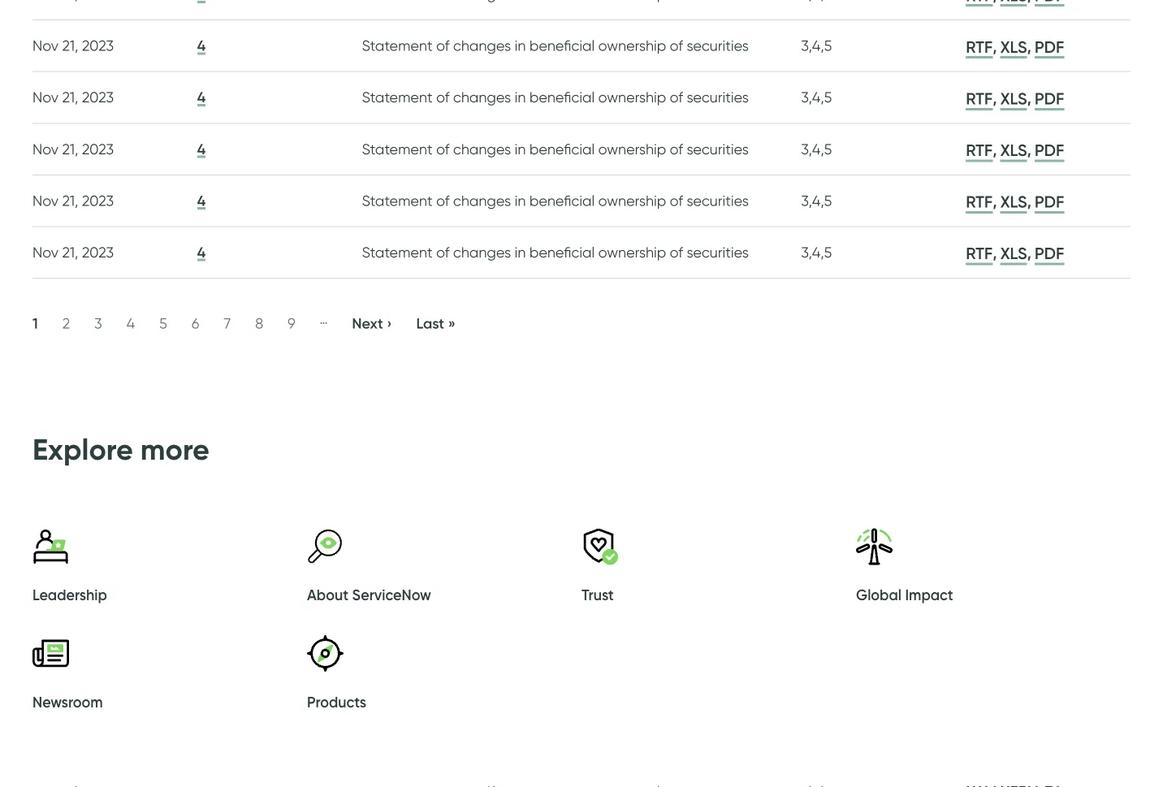 Task type: describe. For each thing, give the bounding box(es) containing it.
leadership link
[[33, 529, 299, 613]]

impact
[[906, 586, 954, 604]]

newsroom
[[33, 693, 103, 711]]

global impact link
[[857, 529, 1123, 613]]

more
[[140, 431, 210, 468]]



Task type: locate. For each thing, give the bounding box(es) containing it.
about servicenow
[[307, 586, 431, 604]]

newsroom link
[[33, 635, 299, 720]]

about servicenow link
[[307, 529, 574, 613]]

leadership
[[33, 586, 107, 604]]

about
[[307, 586, 349, 604]]

explore more
[[33, 431, 210, 468]]

global impact
[[857, 586, 954, 604]]

explore
[[33, 431, 133, 468]]

trust
[[582, 586, 614, 604]]

global
[[857, 586, 902, 604]]

global impact image
[[857, 529, 893, 565]]

trust link
[[582, 529, 848, 613]]

products
[[307, 693, 367, 711]]

products link
[[307, 635, 574, 720]]

servicenow
[[352, 586, 431, 604]]



Task type: vqa. For each thing, say whether or not it's contained in the screenshot.
Impact
yes



